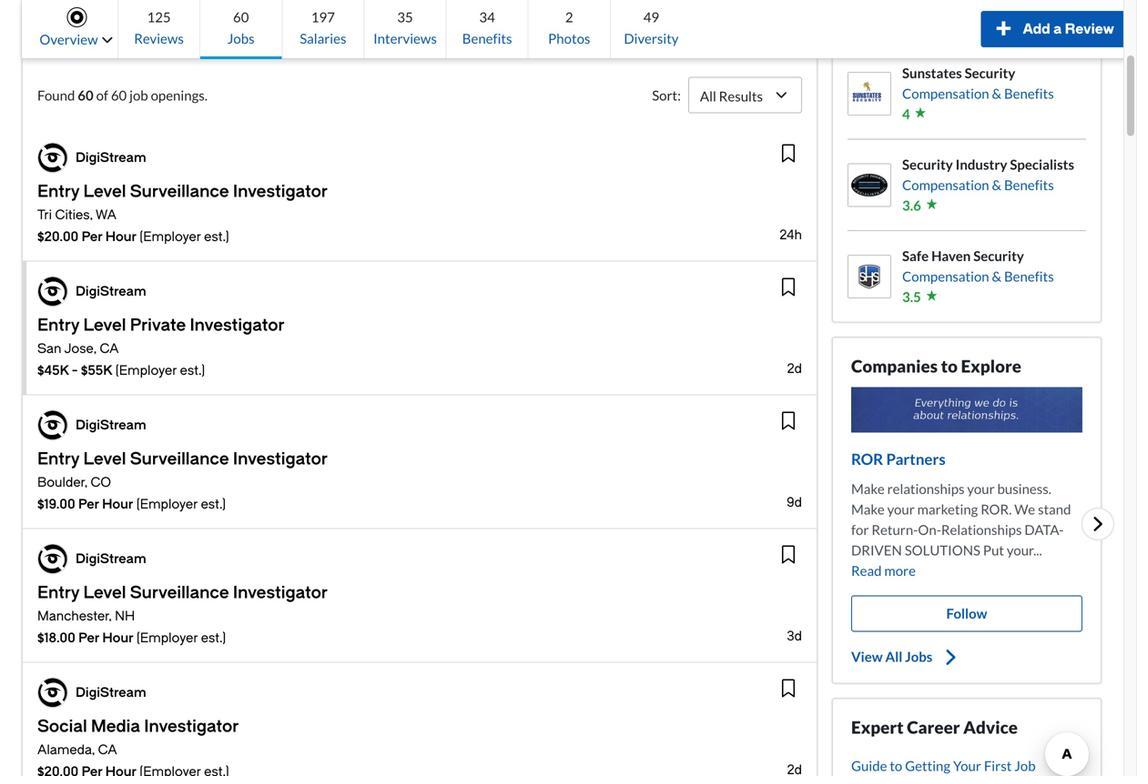 Task type: vqa. For each thing, say whether or not it's contained in the screenshot.
FOLLOWING button at the right
no



Task type: describe. For each thing, give the bounding box(es) containing it.
3d
[[787, 629, 802, 644]]

compensation & benefits link for specialists
[[903, 175, 1075, 195]]

24h
[[780, 228, 802, 243]]

make relationships your business. make your marketing ror. we stand for return-on-relationships  data- driven solutions put your
[[852, 481, 1072, 559]]

first
[[984, 758, 1012, 774]]

197
[[311, 9, 335, 25]]

digistream for entry level surveillance investigator manchester, nh $18.00 per hour (employer est.)
[[76, 552, 146, 567]]

getting
[[905, 758, 951, 774]]

results
[[719, 88, 763, 104]]

business.
[[998, 481, 1052, 497]]

guide to getting your first job
[[852, 758, 1036, 774]]

125 reviews
[[134, 9, 184, 46]]

companies
[[852, 356, 938, 377]]

social
[[37, 718, 87, 737]]

entry level surveillance investigator tri cities, wa $20.00 per hour (employer est.)
[[37, 182, 328, 245]]

cities,
[[55, 208, 93, 223]]

career
[[907, 717, 960, 738]]

est.) inside entry level surveillance investigator boulder, co $19.00 per hour (employer est.)
[[201, 497, 226, 512]]

per for entry level surveillance investigator manchester, nh $18.00 per hour (employer est.)
[[78, 631, 99, 646]]

tri
[[37, 208, 52, 223]]

entry level private investigator san jose, ca $45k - $55k (employer est.)
[[37, 316, 285, 378]]

add a review
[[1023, 21, 1115, 37]]

follow button
[[852, 596, 1083, 632]]

guide
[[852, 758, 887, 774]]

level for entry level surveillance investigator boulder, co $19.00 per hour (employer est.)
[[83, 450, 126, 469]]

view all jobs link
[[852, 647, 1083, 669]]

per for entry level surveillance investigator boulder, co $19.00 per hour (employer est.)
[[78, 497, 99, 512]]

sunstates security compensation & benefits
[[903, 65, 1054, 102]]

digistream logo image for entry level surveillance investigator tri cities, wa $20.00 per hour (employer est.)
[[38, 143, 67, 173]]

security industry specialists image
[[849, 164, 891, 206]]

expert
[[852, 717, 904, 738]]

view all jobs
[[852, 649, 933, 665]]

return-
[[872, 522, 918, 538]]

3.5
[[903, 289, 921, 305]]

entry level surveillance investigator manchester, nh $18.00 per hour (employer est.)
[[37, 584, 328, 646]]

entry level surveillance investigator boulder, co $19.00 per hour (employer est.)
[[37, 450, 328, 512]]

photos
[[548, 30, 591, 46]]

follow
[[947, 606, 988, 622]]

surveillance for entry level surveillance investigator manchester, nh $18.00 per hour (employer est.)
[[130, 584, 229, 603]]

sunstates
[[903, 65, 962, 81]]

driven
[[852, 542, 902, 559]]

(employer inside entry level surveillance investigator boulder, co $19.00 per hour (employer est.)
[[136, 497, 198, 512]]

found 60 of 60 job openings.
[[37, 87, 208, 103]]

34 benefits
[[462, 9, 512, 46]]

ror partners
[[852, 450, 946, 469]]

companies to explore
[[852, 356, 1022, 377]]

of
[[96, 87, 108, 103]]

solutions
[[905, 542, 981, 559]]

read more link
[[852, 561, 1083, 581]]

... read more
[[852, 542, 1043, 579]]

overview
[[40, 31, 98, 47]]

explore
[[961, 356, 1022, 377]]

digistream for entry level surveillance investigator boulder, co $19.00 per hour (employer est.)
[[76, 418, 146, 433]]

& for specialists
[[992, 177, 1002, 193]]

125
[[147, 9, 171, 25]]

salaries
[[300, 30, 347, 46]]

media
[[91, 718, 140, 737]]

0 horizontal spatial 60
[[78, 87, 94, 103]]

digistream logo image for entry level surveillance investigator manchester, nh $18.00 per hour (employer est.)
[[38, 545, 67, 574]]

60 inside "60 jobs"
[[233, 9, 249, 25]]

2
[[566, 9, 573, 25]]

35 interviews
[[373, 9, 437, 46]]

4
[[903, 106, 910, 122]]

specialists
[[1010, 156, 1075, 173]]

san
[[37, 342, 61, 357]]

benefits inside sunstates security compensation & benefits
[[1005, 85, 1054, 102]]

jobs list element
[[23, 128, 817, 777]]

49
[[644, 9, 659, 25]]

partners
[[887, 450, 946, 469]]

(employer inside entry level surveillance investigator manchester, nh $18.00 per hour (employer est.)
[[137, 631, 198, 646]]

34
[[479, 9, 495, 25]]

security industry specialists compensation & benefits
[[903, 156, 1075, 193]]

3.6
[[903, 197, 921, 214]]

sunstates security image
[[849, 73, 891, 115]]

(employer inside entry level private investigator san jose, ca $45k - $55k (employer est.)
[[115, 363, 177, 378]]

review
[[1065, 21, 1115, 37]]

1 make from the top
[[852, 481, 885, 497]]

openings.
[[151, 87, 208, 103]]

$20.00
[[37, 230, 79, 245]]

compensation for haven
[[903, 268, 990, 285]]

per inside entry level surveillance investigator tri cities, wa $20.00 per hour (employer est.)
[[82, 230, 102, 245]]

1 horizontal spatial your
[[968, 481, 995, 497]]

entry for entry level surveillance investigator tri cities, wa $20.00 per hour (employer est.)
[[37, 182, 79, 201]]

level for entry level surveillance investigator manchester, nh $18.00 per hour (employer est.)
[[83, 584, 126, 603]]



Task type: locate. For each thing, give the bounding box(es) containing it.
4 digistream from the top
[[76, 552, 146, 567]]

to for companies
[[941, 356, 958, 377]]

surveillance for entry level surveillance investigator tri cities, wa $20.00 per hour (employer est.)
[[130, 182, 229, 201]]

diversity
[[624, 30, 679, 46]]

2 vertical spatial surveillance
[[130, 584, 229, 603]]

investigator for entry level surveillance investigator tri cities, wa $20.00 per hour (employer est.)
[[233, 182, 328, 201]]

digistream for entry level surveillance investigator tri cities, wa $20.00 per hour (employer est.)
[[76, 150, 146, 165]]

for
[[852, 522, 869, 538]]

$45k
[[37, 363, 69, 378]]

1 vertical spatial all
[[886, 649, 903, 665]]

0 vertical spatial jobs
[[227, 30, 255, 46]]

your right put
[[1007, 542, 1034, 559]]

security right haven
[[974, 248, 1025, 264]]

job
[[129, 87, 148, 103]]

haven
[[932, 248, 971, 264]]

3 digistream logo image from the top
[[38, 411, 67, 440]]

level up the wa at the left top of page
[[83, 182, 126, 201]]

2 level from the top
[[83, 316, 126, 335]]

investigator for entry level surveillance investigator boulder, co $19.00 per hour (employer est.)
[[233, 450, 328, 469]]

ca up $55k
[[100, 342, 119, 357]]

industry
[[956, 156, 1008, 173]]

digistream logo image for social media investigator alameda, ca
[[38, 679, 67, 708]]

2 vertical spatial per
[[78, 631, 99, 646]]

3 level from the top
[[83, 450, 126, 469]]

digistream logo image
[[38, 143, 67, 173], [38, 277, 67, 306], [38, 411, 67, 440], [38, 545, 67, 574], [38, 679, 67, 708]]

1 horizontal spatial to
[[941, 356, 958, 377]]

2d
[[787, 362, 802, 377]]

hour inside entry level surveillance investigator boulder, co $19.00 per hour (employer est.)
[[102, 497, 133, 512]]

5 digistream from the top
[[76, 686, 146, 701]]

investigator inside entry level surveillance investigator tri cities, wa $20.00 per hour (employer est.)
[[233, 182, 328, 201]]

hour
[[105, 230, 137, 245], [102, 497, 133, 512], [102, 631, 134, 646]]

your
[[968, 481, 995, 497], [888, 501, 915, 518], [1007, 542, 1034, 559]]

investigator inside social media investigator alameda, ca
[[144, 718, 239, 737]]

level inside entry level private investigator san jose, ca $45k - $55k (employer est.)
[[83, 316, 126, 335]]

1 horizontal spatial 60
[[111, 87, 127, 103]]

0 vertical spatial ca
[[100, 342, 119, 357]]

entry inside entry level surveillance investigator boulder, co $19.00 per hour (employer est.)
[[37, 450, 79, 469]]

1 digistream logo image from the top
[[38, 143, 67, 173]]

featured banner image for ror partners image
[[852, 388, 1083, 433]]

compensation & benefits link
[[903, 83, 1054, 104], [903, 175, 1075, 195], [903, 266, 1054, 287]]

sort:
[[652, 87, 681, 103]]

digistream for social media investigator alameda, ca
[[76, 686, 146, 701]]

2 horizontal spatial 60
[[233, 9, 249, 25]]

2 digistream from the top
[[76, 284, 146, 299]]

2 vertical spatial security
[[974, 248, 1025, 264]]

1 vertical spatial jobs
[[905, 649, 933, 665]]

& inside safe haven security compensation & benefits
[[992, 268, 1002, 285]]

2 compensation from the top
[[903, 177, 990, 193]]

$55k
[[81, 363, 112, 378]]

-
[[72, 363, 78, 378]]

est.) inside entry level surveillance investigator tri cities, wa $20.00 per hour (employer est.)
[[204, 230, 229, 245]]

compensation down sunstates
[[903, 85, 990, 102]]

2 vertical spatial hour
[[102, 631, 134, 646]]

we
[[1015, 501, 1036, 518]]

entry up san
[[37, 316, 79, 335]]

ca inside entry level private investigator san jose, ca $45k - $55k (employer est.)
[[100, 342, 119, 357]]

2 vertical spatial &
[[992, 268, 1002, 285]]

next button image
[[1088, 514, 1109, 535]]

interviews
[[373, 30, 437, 46]]

to right guide
[[890, 758, 903, 774]]

est.) inside entry level private investigator san jose, ca $45k - $55k (employer est.)
[[180, 363, 205, 378]]

per down the 'manchester,'
[[78, 631, 99, 646]]

digistream logo image down $45k
[[38, 411, 67, 440]]

3 surveillance from the top
[[130, 584, 229, 603]]

9d
[[787, 495, 802, 510]]

level up nh
[[83, 584, 126, 603]]

0 vertical spatial to
[[941, 356, 958, 377]]

60 jobs
[[227, 9, 255, 46]]

make
[[852, 481, 885, 497], [852, 501, 885, 518]]

entry up boulder,
[[37, 450, 79, 469]]

benefits inside security industry specialists compensation & benefits
[[1005, 177, 1054, 193]]

0 horizontal spatial jobs
[[227, 30, 255, 46]]

level for entry level surveillance investigator tri cities, wa $20.00 per hour (employer est.)
[[83, 182, 126, 201]]

3 digistream from the top
[[76, 418, 146, 433]]

1 vertical spatial compensation & benefits link
[[903, 175, 1075, 195]]

2 entry from the top
[[37, 316, 79, 335]]

$18.00
[[37, 631, 75, 646]]

4 level from the top
[[83, 584, 126, 603]]

& inside security industry specialists compensation & benefits
[[992, 177, 1002, 193]]

all results
[[700, 88, 763, 104]]

0 horizontal spatial all
[[700, 88, 717, 104]]

read
[[852, 563, 882, 579]]

compensation & benefits link for security
[[903, 266, 1054, 287]]

1 entry from the top
[[37, 182, 79, 201]]

0 horizontal spatial your
[[888, 501, 915, 518]]

surveillance inside entry level surveillance investigator manchester, nh $18.00 per hour (employer est.)
[[130, 584, 229, 603]]

guide to getting your first job link
[[852, 756, 1083, 777]]

digistream up nh
[[76, 552, 146, 567]]

entry inside entry level surveillance investigator manchester, nh $18.00 per hour (employer est.)
[[37, 584, 79, 603]]

data-
[[1025, 522, 1064, 538]]

security inside sunstates security compensation & benefits
[[965, 65, 1016, 81]]

60 left 197
[[233, 9, 249, 25]]

& inside sunstates security compensation & benefits
[[992, 85, 1002, 102]]

digistream logo image up tri
[[38, 143, 67, 173]]

1 vertical spatial to
[[890, 758, 903, 774]]

35
[[397, 9, 413, 25]]

compensation & benefits link down haven
[[903, 266, 1054, 287]]

reviews
[[134, 30, 184, 46]]

digistream up the media
[[76, 686, 146, 701]]

ca down the media
[[98, 743, 117, 758]]

$19.00
[[37, 497, 75, 512]]

...
[[1034, 542, 1043, 559]]

stand
[[1038, 501, 1072, 518]]

197 salaries
[[300, 9, 347, 46]]

security right sunstates
[[965, 65, 1016, 81]]

alameda,
[[37, 743, 95, 758]]

all right view
[[886, 649, 903, 665]]

2 digistream logo image from the top
[[38, 277, 67, 306]]

3 & from the top
[[992, 268, 1002, 285]]

surveillance
[[130, 182, 229, 201], [130, 450, 229, 469], [130, 584, 229, 603]]

0 vertical spatial security
[[965, 65, 1016, 81]]

hour down the wa at the left top of page
[[105, 230, 137, 245]]

make down ror
[[852, 481, 885, 497]]

level for entry level private investigator san jose, ca $45k - $55k (employer est.)
[[83, 316, 126, 335]]

1 horizontal spatial jobs
[[905, 649, 933, 665]]

1 vertical spatial surveillance
[[130, 450, 229, 469]]

digistream logo image down '$20.00'
[[38, 277, 67, 306]]

your
[[954, 758, 982, 774]]

put
[[984, 542, 1005, 559]]

compensation down haven
[[903, 268, 990, 285]]

hour down co
[[102, 497, 133, 512]]

& up explore
[[992, 268, 1002, 285]]

compensation & benefits link down sunstates
[[903, 83, 1054, 104]]

level up co
[[83, 450, 126, 469]]

investigator for entry level private investigator san jose, ca $45k - $55k (employer est.)
[[190, 316, 285, 335]]

safe
[[903, 248, 929, 264]]

hour down nh
[[102, 631, 134, 646]]

& down the industry
[[992, 177, 1002, 193]]

2 vertical spatial compensation & benefits link
[[903, 266, 1054, 287]]

advice
[[964, 717, 1018, 738]]

3 compensation from the top
[[903, 268, 990, 285]]

entry up the 'manchester,'
[[37, 584, 79, 603]]

compensation inside sunstates security compensation & benefits
[[903, 85, 990, 102]]

social media investigator alameda, ca
[[37, 718, 239, 758]]

49 diversity
[[624, 9, 679, 46]]

entry inside entry level surveillance investigator tri cities, wa $20.00 per hour (employer est.)
[[37, 182, 79, 201]]

compensation & benefits link down the industry
[[903, 175, 1075, 195]]

est.) inside entry level surveillance investigator manchester, nh $18.00 per hour (employer est.)
[[201, 631, 226, 646]]

to left explore
[[941, 356, 958, 377]]

1 & from the top
[[992, 85, 1002, 102]]

a
[[1054, 21, 1062, 37]]

digistream logo image up social
[[38, 679, 67, 708]]

4 digistream logo image from the top
[[38, 545, 67, 574]]

level inside entry level surveillance investigator tri cities, wa $20.00 per hour (employer est.)
[[83, 182, 126, 201]]

hour inside entry level surveillance investigator tri cities, wa $20.00 per hour (employer est.)
[[105, 230, 137, 245]]

surveillance for entry level surveillance investigator boulder, co $19.00 per hour (employer est.)
[[130, 450, 229, 469]]

(employer inside entry level surveillance investigator tri cities, wa $20.00 per hour (employer est.)
[[140, 230, 201, 245]]

2 vertical spatial your
[[1007, 542, 1034, 559]]

1 vertical spatial hour
[[102, 497, 133, 512]]

compensation for industry
[[903, 177, 990, 193]]

safe haven security image
[[849, 256, 891, 298]]

1 vertical spatial compensation
[[903, 177, 990, 193]]

level inside entry level surveillance investigator boulder, co $19.00 per hour (employer est.)
[[83, 450, 126, 469]]

compensation inside safe haven security compensation & benefits
[[903, 268, 990, 285]]

hour for entry level surveillance investigator manchester, nh $18.00 per hour (employer est.)
[[102, 631, 134, 646]]

2 horizontal spatial your
[[1007, 542, 1034, 559]]

ror
[[852, 450, 884, 469]]

digistream down $55k
[[76, 418, 146, 433]]

digistream logo image for entry level private investigator san jose, ca $45k - $55k (employer est.)
[[38, 277, 67, 306]]

relationships
[[942, 522, 1022, 538]]

private
[[130, 316, 186, 335]]

ror.
[[981, 501, 1012, 518]]

5 digistream logo image from the top
[[38, 679, 67, 708]]

hour inside entry level surveillance investigator manchester, nh $18.00 per hour (employer est.)
[[102, 631, 134, 646]]

1 surveillance from the top
[[130, 182, 229, 201]]

on-
[[918, 522, 942, 538]]

view
[[852, 649, 883, 665]]

2 make from the top
[[852, 501, 885, 518]]

entry for entry level surveillance investigator manchester, nh $18.00 per hour (employer est.)
[[37, 584, 79, 603]]

manchester,
[[37, 609, 112, 624]]

1 vertical spatial ca
[[98, 743, 117, 758]]

benefits inside safe haven security compensation & benefits
[[1005, 268, 1054, 285]]

compensation inside security industry specialists compensation & benefits
[[903, 177, 990, 193]]

nh
[[115, 609, 135, 624]]

entry inside entry level private investigator san jose, ca $45k - $55k (employer est.)
[[37, 316, 79, 335]]

0 vertical spatial hour
[[105, 230, 137, 245]]

safe haven security compensation & benefits
[[903, 248, 1054, 285]]

3 entry from the top
[[37, 450, 79, 469]]

1 digistream from the top
[[76, 150, 146, 165]]

per inside entry level surveillance investigator boulder, co $19.00 per hour (employer est.)
[[78, 497, 99, 512]]

entry for entry level private investigator san jose, ca $45k - $55k (employer est.)
[[37, 316, 79, 335]]

compensation & benefits link for compensation
[[903, 83, 1054, 104]]

level inside entry level surveillance investigator manchester, nh $18.00 per hour (employer est.)
[[83, 584, 126, 603]]

security inside safe haven security compensation & benefits
[[974, 248, 1025, 264]]

1 vertical spatial make
[[852, 501, 885, 518]]

security up 3.6
[[903, 156, 953, 173]]

compensation
[[903, 85, 990, 102], [903, 177, 990, 193], [903, 268, 990, 285]]

digistream for entry level private investigator san jose, ca $45k - $55k (employer est.)
[[76, 284, 146, 299]]

add
[[1023, 21, 1051, 37]]

60 right of
[[111, 87, 127, 103]]

level
[[83, 182, 126, 201], [83, 316, 126, 335], [83, 450, 126, 469], [83, 584, 126, 603]]

investigator inside entry level surveillance investigator boulder, co $19.00 per hour (employer est.)
[[233, 450, 328, 469]]

make up for
[[852, 501, 885, 518]]

found
[[37, 87, 75, 103]]

60 left of
[[78, 87, 94, 103]]

1 compensation & benefits link from the top
[[903, 83, 1054, 104]]

all left 'results'
[[700, 88, 717, 104]]

per inside entry level surveillance investigator manchester, nh $18.00 per hour (employer est.)
[[78, 631, 99, 646]]

your up return-
[[888, 501, 915, 518]]

compensation up 3.6
[[903, 177, 990, 193]]

investigator inside entry level surveillance investigator manchester, nh $18.00 per hour (employer est.)
[[233, 584, 328, 603]]

4 entry from the top
[[37, 584, 79, 603]]

wa
[[96, 208, 117, 223]]

1 horizontal spatial all
[[886, 649, 903, 665]]

digistream up the wa at the left top of page
[[76, 150, 146, 165]]

jobs right view
[[905, 649, 933, 665]]

your up ror. at the right bottom of page
[[968, 481, 995, 497]]

co
[[91, 475, 111, 490]]

0 vertical spatial compensation & benefits link
[[903, 83, 1054, 104]]

entry for entry level surveillance investigator boulder, co $19.00 per hour (employer est.)
[[37, 450, 79, 469]]

jose,
[[64, 342, 97, 357]]

marketing
[[918, 501, 978, 518]]

2 photos
[[548, 9, 591, 46]]

digistream up private
[[76, 284, 146, 299]]

entry
[[37, 182, 79, 201], [37, 316, 79, 335], [37, 450, 79, 469], [37, 584, 79, 603]]

& up the industry
[[992, 85, 1002, 102]]

surveillance inside entry level surveillance investigator tri cities, wa $20.00 per hour (employer est.)
[[130, 182, 229, 201]]

1 vertical spatial security
[[903, 156, 953, 173]]

to
[[941, 356, 958, 377], [890, 758, 903, 774]]

0 vertical spatial surveillance
[[130, 182, 229, 201]]

2 vertical spatial compensation
[[903, 268, 990, 285]]

to for guide
[[890, 758, 903, 774]]

0 vertical spatial make
[[852, 481, 885, 497]]

security inside security industry specialists compensation & benefits
[[903, 156, 953, 173]]

0 vertical spatial compensation
[[903, 85, 990, 102]]

digistream
[[76, 150, 146, 165], [76, 284, 146, 299], [76, 418, 146, 433], [76, 552, 146, 567], [76, 686, 146, 701]]

0 horizontal spatial to
[[890, 758, 903, 774]]

per down the wa at the left top of page
[[82, 230, 102, 245]]

0 vertical spatial your
[[968, 481, 995, 497]]

digistream logo image down $19.00
[[38, 545, 67, 574]]

digistream logo image for entry level surveillance investigator boulder, co $19.00 per hour (employer est.)
[[38, 411, 67, 440]]

hour for entry level surveillance investigator boulder, co $19.00 per hour (employer est.)
[[102, 497, 133, 512]]

1 vertical spatial per
[[78, 497, 99, 512]]

relationships
[[888, 481, 965, 497]]

all
[[700, 88, 717, 104], [886, 649, 903, 665]]

(employer
[[140, 230, 201, 245], [115, 363, 177, 378], [136, 497, 198, 512], [137, 631, 198, 646]]

level up jose,
[[83, 316, 126, 335]]

2 surveillance from the top
[[130, 450, 229, 469]]

& for security
[[992, 268, 1002, 285]]

boulder,
[[37, 475, 87, 490]]

ca inside social media investigator alameda, ca
[[98, 743, 117, 758]]

3 compensation & benefits link from the top
[[903, 266, 1054, 287]]

expert career advice
[[852, 717, 1018, 738]]

2 & from the top
[[992, 177, 1002, 193]]

60
[[233, 9, 249, 25], [78, 87, 94, 103], [111, 87, 127, 103]]

surveillance inside entry level surveillance investigator boulder, co $19.00 per hour (employer est.)
[[130, 450, 229, 469]]

benefits
[[462, 30, 512, 46], [1005, 85, 1054, 102], [1005, 177, 1054, 193], [1005, 268, 1054, 285]]

investigator inside entry level private investigator san jose, ca $45k - $55k (employer est.)
[[190, 316, 285, 335]]

1 vertical spatial &
[[992, 177, 1002, 193]]

entry up tri
[[37, 182, 79, 201]]

investigator for entry level surveillance investigator manchester, nh $18.00 per hour (employer est.)
[[233, 584, 328, 603]]

2 compensation & benefits link from the top
[[903, 175, 1075, 195]]

0 vertical spatial all
[[700, 88, 717, 104]]

1 vertical spatial your
[[888, 501, 915, 518]]

1 level from the top
[[83, 182, 126, 201]]

per down co
[[78, 497, 99, 512]]

0 vertical spatial per
[[82, 230, 102, 245]]

1 compensation from the top
[[903, 85, 990, 102]]

job
[[1015, 758, 1036, 774]]

0 vertical spatial &
[[992, 85, 1002, 102]]

jobs left 'salaries'
[[227, 30, 255, 46]]



